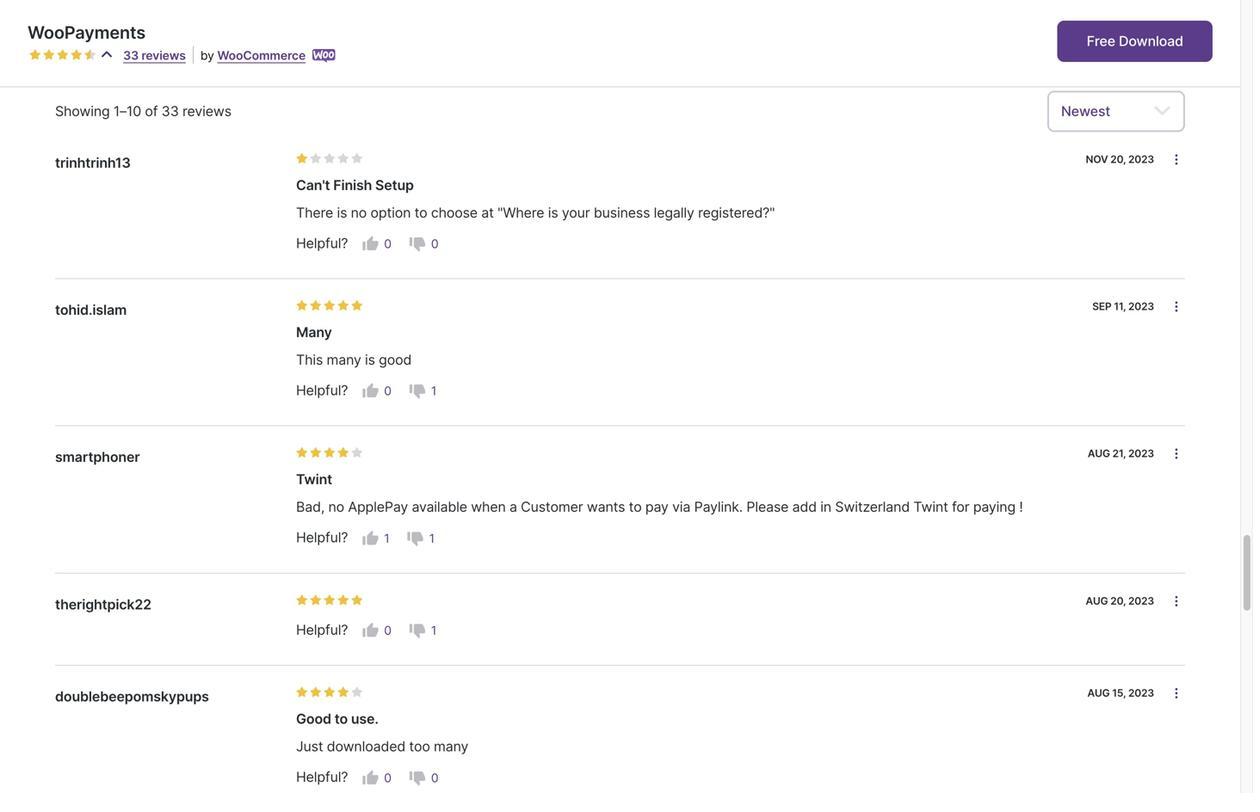 Task type: describe. For each thing, give the bounding box(es) containing it.
pay
[[646, 499, 669, 516]]

rate product 3 stars image for doublebeepomskypups
[[324, 687, 336, 699]]

"where
[[498, 204, 545, 221]]

rate product 3 stars image for therightpick22
[[324, 595, 336, 607]]

paying
[[974, 499, 1016, 516]]

4 2023 from the top
[[1129, 595, 1155, 608]]

legally
[[654, 204, 695, 221]]

good
[[296, 711, 331, 728]]

smartphoner
[[55, 449, 140, 466]]

11,
[[1115, 301, 1126, 313]]

your
[[562, 204, 590, 221]]

in
[[821, 499, 832, 516]]

rate product 5 stars image for good to use.
[[351, 687, 363, 699]]

0 horizontal spatial no
[[328, 499, 344, 516]]

1 horizontal spatial 33
[[123, 48, 139, 63]]

15,
[[1113, 688, 1126, 700]]

bad,
[[296, 499, 325, 516]]

1 vertical spatial to
[[629, 499, 642, 516]]

0 vertical spatial many
[[327, 352, 361, 369]]

rate product 3 stars image for can't finish setup
[[324, 153, 336, 165]]

aug 20, 2023
[[1086, 595, 1155, 608]]

vote up image for downloaded
[[362, 770, 379, 787]]

rate product 4 stars image for twint
[[338, 447, 350, 460]]

rate product 4 stars image for doublebeepomskypups
[[338, 687, 350, 699]]

there
[[296, 204, 333, 221]]

helpful? for bad,
[[296, 530, 348, 547]]

nov
[[1086, 153, 1109, 166]]

0 horizontal spatial is
[[337, 204, 347, 221]]

woopayments
[[28, 22, 146, 43]]

good to use.
[[296, 711, 379, 728]]

customer
[[521, 499, 583, 516]]

open options menu image for bad, no applepay available when a customer wants to pay via paylink.  please add in switzerland twint for paying !
[[1170, 447, 1184, 461]]

can't finish setup
[[296, 177, 414, 194]]

rate product 4 stars image for can't finish setup
[[338, 153, 350, 165]]

showing 1–10 of 33 reviews
[[55, 103, 232, 120]]

option
[[371, 204, 411, 221]]

rate product 1 star image for smartphoner
[[296, 447, 308, 460]]

finish
[[333, 177, 372, 194]]

helpful? for there
[[296, 235, 348, 252]]

add
[[793, 499, 817, 516]]

for
[[952, 499, 970, 516]]

can't
[[296, 177, 330, 194]]

rate product 5 stars image for can't finish setup
[[351, 153, 363, 165]]

rate product 2 stars image for tohid.islam
[[310, 300, 322, 312]]

aug 21, 2023
[[1088, 448, 1155, 460]]

0 vertical spatial reviews
[[78, 20, 121, 35]]

helpful? for this
[[296, 382, 348, 399]]

3 vote up image from the top
[[362, 623, 379, 640]]

good
[[379, 352, 412, 369]]

applepay
[[348, 499, 408, 516]]

switzerland
[[836, 499, 910, 516]]

1 horizontal spatial many
[[434, 739, 469, 756]]

trinhtrinh13
[[55, 154, 131, 171]]

of
[[145, 103, 158, 120]]

1 horizontal spatial no
[[351, 204, 367, 221]]

rate product 1 star image for good to use.
[[296, 687, 308, 699]]

2 vertical spatial reviews
[[183, 103, 232, 120]]

0 horizontal spatial 33 reviews
[[60, 20, 121, 35]]

vote up image for no
[[362, 530, 379, 548]]

rate product 2 stars image for twint
[[310, 447, 322, 460]]

vote down image for 0
[[409, 770, 426, 787]]

via
[[673, 499, 691, 516]]

registered?"
[[698, 204, 775, 221]]

21,
[[1113, 448, 1126, 460]]

1–10
[[114, 103, 141, 120]]

sep 11, 2023
[[1093, 301, 1155, 313]]

4 helpful? from the top
[[296, 622, 348, 639]]

rate product 1 star image for many
[[296, 300, 308, 312]]

vote up image for is
[[362, 383, 379, 400]]

free download
[[1087, 33, 1184, 50]]

developed by woocommerce image
[[313, 49, 336, 63]]

vote up image for no
[[362, 235, 379, 253]]

angle down image
[[1154, 101, 1172, 122]]

rate product 5 stars image for twint
[[351, 447, 363, 460]]

0 vertical spatial rate product 4 stars image
[[71, 49, 83, 61]]

just
[[296, 739, 323, 756]]

aug for bad, no applepay available when a customer wants to pay via paylink.  please add in switzerland twint for paying !
[[1088, 448, 1111, 460]]

rate product 3 stars image for smartphoner
[[324, 447, 336, 460]]

just downloaded too many
[[296, 739, 469, 756]]



Task type: locate. For each thing, give the bounding box(es) containing it.
1 2023 from the top
[[1129, 153, 1155, 166]]

0 horizontal spatial many
[[327, 352, 361, 369]]

0 vertical spatial no
[[351, 204, 367, 221]]

downloaded
[[327, 739, 406, 756]]

to left use.
[[335, 711, 348, 728]]

rate product 5 stars image up can't finish setup at the top
[[351, 153, 363, 165]]

1 horizontal spatial is
[[365, 352, 375, 369]]

rate product 3 stars image
[[57, 49, 69, 61], [324, 447, 336, 460], [324, 595, 336, 607], [324, 687, 336, 699]]

open options menu image
[[1170, 300, 1184, 314], [1170, 447, 1184, 461], [1170, 595, 1184, 609], [1170, 687, 1184, 701]]

0 vertical spatial 33 reviews
[[60, 20, 121, 35]]

rate product 5 stars image
[[351, 153, 363, 165], [351, 447, 363, 460], [351, 687, 363, 699]]

1 rate product 5 stars image from the top
[[351, 153, 363, 165]]

rate product 2 stars image
[[310, 153, 322, 165], [310, 447, 322, 460]]

1 rate product 4 stars image from the top
[[338, 153, 350, 165]]

rate product 1 star image
[[29, 49, 41, 61], [296, 447, 308, 460], [296, 595, 308, 607]]

1 rate product 1 star image from the top
[[296, 153, 308, 165]]

20,
[[1111, 153, 1126, 166], [1111, 595, 1126, 608]]

2 rate product 1 star image from the top
[[296, 300, 308, 312]]

2 open options menu image from the top
[[1170, 447, 1184, 461]]

0 vertical spatial 20,
[[1111, 153, 1126, 166]]

0 vertical spatial vote up image
[[362, 530, 379, 548]]

3 open options menu image from the top
[[1170, 595, 1184, 609]]

33 reviews left by
[[123, 48, 186, 63]]

many
[[327, 352, 361, 369], [434, 739, 469, 756]]

Newest field
[[1048, 91, 1186, 132]]

0 vertical spatial rate product 2 stars image
[[310, 153, 322, 165]]

when
[[471, 499, 506, 516]]

rate product 3 stars image for many
[[324, 300, 336, 312]]

twint left for
[[914, 499, 949, 516]]

wants
[[587, 499, 625, 516]]

many
[[296, 324, 332, 341]]

rate product 2 stars image for can't finish setup
[[310, 153, 322, 165]]

vote down image for option
[[409, 235, 426, 253]]

0
[[384, 237, 392, 251], [431, 237, 439, 251], [384, 384, 392, 399], [384, 624, 392, 639], [384, 771, 392, 786], [431, 771, 439, 786]]

rate product 5 stars image up use.
[[351, 687, 363, 699]]

is
[[337, 204, 347, 221], [548, 204, 558, 221], [365, 352, 375, 369]]

1
[[431, 384, 437, 399], [384, 532, 390, 546], [429, 532, 435, 546], [431, 624, 437, 639]]

tohid.islam
[[55, 302, 127, 319]]

2 rate product 3 stars image from the top
[[324, 300, 336, 312]]

rate product 1 star image up many
[[296, 300, 308, 312]]

reviews up showing
[[78, 20, 121, 35]]

!
[[1020, 499, 1024, 516]]

rate product 5 stars image for therightpick22
[[351, 595, 363, 607]]

2023 for bad, no applepay available when a customer wants to pay via paylink.  please add in switzerland twint for paying !
[[1129, 448, 1155, 460]]

no right bad,
[[328, 499, 344, 516]]

open options menu image right sep 11, 2023
[[1170, 300, 1184, 314]]

1 vertical spatial rate product 5 stars image
[[351, 447, 363, 460]]

33 down woopayments
[[123, 48, 139, 63]]

free
[[1087, 33, 1116, 50]]

rate product 1 star image
[[296, 153, 308, 165], [296, 300, 308, 312], [296, 687, 308, 699]]

helpful? for just
[[296, 770, 348, 786]]

2 vertical spatial aug
[[1088, 688, 1110, 700]]

33
[[60, 20, 75, 35], [123, 48, 139, 63], [162, 103, 179, 120]]

rate product 2 stars image up bad,
[[310, 447, 322, 460]]

1 vertical spatial 33 reviews
[[123, 48, 186, 63]]

choose
[[431, 204, 478, 221]]

rate product 4 stars image up the good to use.
[[338, 687, 350, 699]]

2 rate product 5 stars image from the top
[[351, 447, 363, 460]]

33 reviews up showing
[[60, 20, 121, 35]]

to left pay
[[629, 499, 642, 516]]

newest
[[1062, 103, 1111, 120]]

by woocommerce
[[200, 48, 306, 63]]

3 2023 from the top
[[1129, 448, 1155, 460]]

1 rate product 2 stars image from the top
[[310, 153, 322, 165]]

sep
[[1093, 301, 1112, 313]]

2 vertical spatial vote up image
[[362, 623, 379, 640]]

to right option
[[415, 204, 428, 221]]

0 vertical spatial vote down image
[[409, 623, 426, 640]]

rate product 1 star image for can't finish setup
[[296, 153, 308, 165]]

2 vote up image from the top
[[362, 383, 379, 400]]

0 vertical spatial to
[[415, 204, 428, 221]]

rate product 3 stars image
[[324, 153, 336, 165], [324, 300, 336, 312]]

available
[[412, 499, 468, 516]]

many right this
[[327, 352, 361, 369]]

rate product 4 stars image
[[338, 153, 350, 165], [338, 447, 350, 460], [338, 595, 350, 607]]

1 vote up image from the top
[[362, 235, 379, 253]]

3 rate product 1 star image from the top
[[296, 687, 308, 699]]

many right too
[[434, 739, 469, 756]]

1 horizontal spatial twint
[[914, 499, 949, 516]]

1 horizontal spatial to
[[415, 204, 428, 221]]

too
[[409, 739, 430, 756]]

therightpick22
[[55, 597, 151, 613]]

2 rate product 4 stars image from the top
[[338, 447, 350, 460]]

3 rate product 4 stars image from the top
[[338, 595, 350, 607]]

2 horizontal spatial 33
[[162, 103, 179, 120]]

2023 for this many is good
[[1129, 301, 1155, 313]]

33 reviews
[[60, 20, 121, 35], [123, 48, 186, 63]]

to
[[415, 204, 428, 221], [629, 499, 642, 516], [335, 711, 348, 728]]

2 helpful? from the top
[[296, 382, 348, 399]]

use.
[[351, 711, 379, 728]]

rate product 2 stars image for therightpick22
[[310, 595, 322, 607]]

1 vertical spatial vote up image
[[362, 383, 379, 400]]

rate product 3 stars image up can't
[[324, 153, 336, 165]]

vote down image down the available
[[407, 530, 424, 548]]

1 vertical spatial 20,
[[1111, 595, 1126, 608]]

vote up image down the downloaded
[[362, 770, 379, 787]]

0 vertical spatial rate product 5 stars image
[[351, 153, 363, 165]]

0 vertical spatial rate product 1 star image
[[296, 153, 308, 165]]

1 vertical spatial many
[[434, 739, 469, 756]]

free download link
[[1058, 21, 1213, 62]]

0 vertical spatial aug
[[1088, 448, 1111, 460]]

is left good
[[365, 352, 375, 369]]

aug
[[1088, 448, 1111, 460], [1086, 595, 1109, 608], [1088, 688, 1110, 700]]

open options menu image for this many is good
[[1170, 300, 1184, 314]]

is left your
[[548, 204, 558, 221]]

1 vertical spatial rate product 3 stars image
[[324, 300, 336, 312]]

1 vertical spatial rate product 2 stars image
[[310, 447, 322, 460]]

2 vertical spatial rate product 5 stars image
[[351, 687, 363, 699]]

0 vertical spatial rate product 3 stars image
[[324, 153, 336, 165]]

2 vertical spatial rate product 5 stars image
[[351, 595, 363, 607]]

setup
[[375, 177, 414, 194]]

0 horizontal spatial twint
[[296, 472, 332, 488]]

rate product 2 stars image for doublebeepomskypups
[[310, 687, 322, 699]]

0 vertical spatial rate product 4 stars image
[[338, 153, 350, 165]]

33 up showing
[[60, 20, 75, 35]]

1 20, from the top
[[1111, 153, 1126, 166]]

woocommerce
[[217, 48, 306, 63]]

by
[[200, 48, 214, 63]]

no
[[351, 204, 367, 221], [328, 499, 344, 516]]

2 vertical spatial vote down image
[[407, 530, 424, 548]]

2 vertical spatial 33
[[162, 103, 179, 120]]

0 vertical spatial twint
[[296, 472, 332, 488]]

vote down image down option
[[409, 235, 426, 253]]

a
[[510, 499, 517, 516]]

1 open options menu image from the top
[[1170, 300, 1184, 314]]

1 vertical spatial vote down image
[[409, 770, 426, 787]]

there is no option to choose at "where is your business legally registered?"
[[296, 204, 775, 221]]

vote up image
[[362, 530, 379, 548], [362, 770, 379, 787]]

open options menu image right the aug 21, 2023 on the bottom right of page
[[1170, 447, 1184, 461]]

1 vertical spatial reviews
[[142, 48, 186, 63]]

open options menu image for just downloaded too many
[[1170, 687, 1184, 701]]

3 helpful? from the top
[[296, 530, 348, 547]]

2 vote up image from the top
[[362, 770, 379, 787]]

this many is good
[[296, 352, 412, 369]]

2 vertical spatial rate product 1 star image
[[296, 595, 308, 607]]

at
[[482, 204, 494, 221]]

download
[[1119, 33, 1184, 50]]

2 horizontal spatial is
[[548, 204, 558, 221]]

2023
[[1129, 153, 1155, 166], [1129, 301, 1155, 313], [1129, 448, 1155, 460], [1129, 595, 1155, 608], [1129, 688, 1155, 700]]

1 vertical spatial aug
[[1086, 595, 1109, 608]]

rate product 4 stars image
[[71, 49, 83, 61], [338, 300, 350, 312], [338, 687, 350, 699]]

vote up image down applepay
[[362, 530, 379, 548]]

vote down image
[[409, 235, 426, 253], [409, 383, 426, 400], [407, 530, 424, 548]]

0 horizontal spatial to
[[335, 711, 348, 728]]

4 open options menu image from the top
[[1170, 687, 1184, 701]]

1 vertical spatial 33
[[123, 48, 139, 63]]

twint up bad,
[[296, 472, 332, 488]]

this
[[296, 352, 323, 369]]

open options menu image
[[1170, 153, 1184, 166]]

1 vertical spatial vote up image
[[362, 770, 379, 787]]

rate product 5 stars image
[[84, 49, 96, 61], [351, 300, 363, 312], [351, 595, 363, 607]]

0 vertical spatial 33
[[60, 20, 75, 35]]

vote down image for good
[[409, 383, 426, 400]]

no down can't finish setup at the top
[[351, 204, 367, 221]]

rate product 4 stars image down woopayments
[[71, 49, 83, 61]]

0 vertical spatial rate product 5 stars image
[[84, 49, 96, 61]]

vote down image for 1
[[409, 623, 426, 640]]

0 vertical spatial vote up image
[[362, 235, 379, 253]]

1 vertical spatial rate product 1 star image
[[296, 447, 308, 460]]

33 right of
[[162, 103, 179, 120]]

2 20, from the top
[[1111, 595, 1126, 608]]

2023 for there is no option to choose at "where is your business legally registered?"
[[1129, 153, 1155, 166]]

1 horizontal spatial 33 reviews
[[123, 48, 186, 63]]

0 horizontal spatial 33
[[60, 20, 75, 35]]

33 reviews link
[[123, 48, 186, 63]]

reviews
[[78, 20, 121, 35], [142, 48, 186, 63], [183, 103, 232, 120]]

rate product 1 star image up "good"
[[296, 687, 308, 699]]

open options menu image right aug 20, 2023
[[1170, 595, 1184, 609]]

twint
[[296, 472, 332, 488], [914, 499, 949, 516]]

2 vertical spatial to
[[335, 711, 348, 728]]

paylink.
[[695, 499, 743, 516]]

rate product 1 star image for therightpick22
[[296, 595, 308, 607]]

aug 15, 2023
[[1088, 688, 1155, 700]]

vote down image
[[409, 623, 426, 640], [409, 770, 426, 787]]

vote up image
[[362, 235, 379, 253], [362, 383, 379, 400], [362, 623, 379, 640]]

5 helpful? from the top
[[296, 770, 348, 786]]

aug for just downloaded too many
[[1088, 688, 1110, 700]]

vote down image down good
[[409, 383, 426, 400]]

1 vertical spatial rate product 4 stars image
[[338, 300, 350, 312]]

1 helpful? from the top
[[296, 235, 348, 252]]

1 vote up image from the top
[[362, 530, 379, 548]]

1 vertical spatial rate product 5 stars image
[[351, 300, 363, 312]]

is right there
[[337, 204, 347, 221]]

1 vertical spatial rate product 4 stars image
[[338, 447, 350, 460]]

rate product 5 stars image up applepay
[[351, 447, 363, 460]]

1 vote down image from the top
[[409, 623, 426, 640]]

rate product 1 star image up can't
[[296, 153, 308, 165]]

rate product 2 stars image
[[43, 49, 55, 61], [310, 300, 322, 312], [310, 595, 322, 607], [310, 687, 322, 699]]

doublebeepomskypups
[[55, 689, 209, 706]]

5 2023 from the top
[[1129, 688, 1155, 700]]

3 rate product 5 stars image from the top
[[351, 687, 363, 699]]

reviews down by
[[183, 103, 232, 120]]

2 vertical spatial rate product 4 stars image
[[338, 595, 350, 607]]

please
[[747, 499, 789, 516]]

rate product 4 stars image for tohid.islam
[[338, 300, 350, 312]]

2 rate product 2 stars image from the top
[[310, 447, 322, 460]]

1 rate product 3 stars image from the top
[[324, 153, 336, 165]]

2 vertical spatial rate product 4 stars image
[[338, 687, 350, 699]]

2 vertical spatial rate product 1 star image
[[296, 687, 308, 699]]

2023 for just downloaded too many
[[1129, 688, 1155, 700]]

1 vertical spatial vote down image
[[409, 383, 426, 400]]

rate product 3 stars image up many
[[324, 300, 336, 312]]

bad, no applepay available when a customer wants to pay via paylink.  please add in switzerland twint for paying !
[[296, 499, 1024, 516]]

rate product 5 stars image for tohid.islam
[[351, 300, 363, 312]]

rate product 2 stars image up can't
[[310, 153, 322, 165]]

1 vertical spatial rate product 1 star image
[[296, 300, 308, 312]]

2 2023 from the top
[[1129, 301, 1155, 313]]

helpful?
[[296, 235, 348, 252], [296, 382, 348, 399], [296, 530, 348, 547], [296, 622, 348, 639], [296, 770, 348, 786]]

1 vertical spatial twint
[[914, 499, 949, 516]]

rate product 4 stars image for helpful?
[[338, 595, 350, 607]]

reviews left by
[[142, 48, 186, 63]]

2 horizontal spatial to
[[629, 499, 642, 516]]

showing
[[55, 103, 110, 120]]

2 vote down image from the top
[[409, 770, 426, 787]]

nov 20, 2023
[[1086, 153, 1155, 166]]

business
[[594, 204, 650, 221]]

vote down image for available
[[407, 530, 424, 548]]

0 vertical spatial vote down image
[[409, 235, 426, 253]]

1 vertical spatial no
[[328, 499, 344, 516]]

20, for helpful?
[[1111, 595, 1126, 608]]

open options menu image right aug 15, 2023
[[1170, 687, 1184, 701]]

rate product 4 stars image up this many is good
[[338, 300, 350, 312]]

0 vertical spatial rate product 1 star image
[[29, 49, 41, 61]]

20, for can't finish setup
[[1111, 153, 1126, 166]]

woocommerce link
[[217, 48, 306, 63]]



Task type: vqa. For each thing, say whether or not it's contained in the screenshot.
reviews
yes



